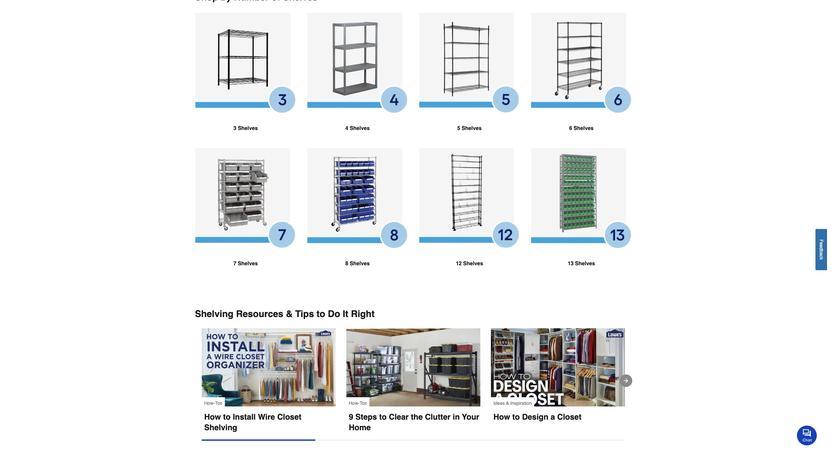 Task type: locate. For each thing, give the bounding box(es) containing it.
tos for steps
[[360, 401, 367, 406]]

closet inside how to install wire closet shelving
[[277, 413, 302, 422]]

d
[[819, 248, 825, 250]]

2 closet from the left
[[558, 413, 582, 422]]

a right design
[[551, 413, 555, 422]]

&
[[286, 309, 293, 320], [506, 401, 509, 406]]

a up k
[[819, 253, 825, 255]]

4 shelves link
[[307, 13, 408, 148]]

2 how from the left
[[494, 413, 510, 422]]

& right ideas
[[506, 401, 509, 406]]

scrollbar
[[202, 440, 315, 441]]

home
[[349, 424, 371, 433]]

how-tos for 9
[[349, 401, 367, 406]]

a white basement with black storage totes on one shelving unit and blue storage totes on another. image
[[346, 329, 480, 407]]

2 how-tos from the left
[[349, 401, 367, 406]]

to left clear
[[379, 413, 387, 422]]

1 tos from the left
[[215, 401, 222, 406]]

6 shelves link
[[531, 13, 632, 148]]

how
[[204, 413, 221, 422], [494, 413, 510, 422]]

how inside how to install wire closet shelving
[[204, 413, 221, 422]]

9
[[349, 413, 353, 422]]

how to install wire closet shelving
[[204, 413, 304, 433]]

how down ideas
[[494, 413, 510, 422]]

0 horizontal spatial tos
[[215, 401, 222, 406]]

a stainless steel 8-tier shelving unit on wheels with blue plastic storage containers. image
[[307, 148, 408, 250]]

0 horizontal spatial a
[[551, 413, 555, 422]]

shelving inside how to install wire closet shelving
[[204, 424, 237, 433]]

0 horizontal spatial how-
[[204, 401, 215, 406]]

e up d
[[819, 243, 825, 245]]

a
[[819, 253, 825, 255], [551, 413, 555, 422]]

shelves right the 6
[[574, 126, 594, 132]]

shelves right 3
[[238, 126, 258, 132]]

1 horizontal spatial how
[[494, 413, 510, 422]]

how-tos
[[204, 401, 222, 406], [349, 401, 367, 406]]

3
[[234, 126, 237, 132]]

in
[[453, 413, 460, 422]]

7 shelves link
[[195, 148, 296, 284]]

1 horizontal spatial a
[[819, 253, 825, 255]]

shelves for 7 shelves
[[238, 261, 258, 267]]

how left the install
[[204, 413, 221, 422]]

shelves right 13
[[575, 261, 595, 267]]

0 vertical spatial &
[[286, 309, 293, 320]]

shelves for 8 shelves
[[350, 261, 370, 267]]

2 how- from the left
[[349, 401, 360, 406]]

c
[[819, 255, 825, 258]]

12 shelves link
[[419, 148, 520, 284]]

5 shelves
[[458, 126, 482, 132]]

1 vertical spatial a
[[551, 413, 555, 422]]

12 shelves
[[456, 261, 483, 267]]

b
[[819, 250, 825, 253]]

to
[[317, 309, 325, 320], [223, 413, 231, 422], [379, 413, 387, 422], [513, 413, 520, 422]]

1 how-tos from the left
[[204, 401, 222, 406]]

it
[[343, 309, 349, 320]]

shelves right 5
[[462, 126, 482, 132]]

a black 3-tier metal shelving unit. image
[[195, 13, 296, 114]]

4
[[346, 126, 349, 132]]

closet for how to design a closet
[[558, 413, 582, 422]]

closet
[[277, 413, 302, 422], [558, 413, 582, 422]]

a black metal 12-tier shelving unit. image
[[419, 148, 520, 250]]

shelves for 6 shelves
[[574, 126, 594, 132]]

how-
[[204, 401, 215, 406], [349, 401, 360, 406]]

a video showing how to install a wire closet shelving system. image
[[202, 329, 336, 407]]

0 horizontal spatial closet
[[277, 413, 302, 422]]

9 steps to clear the clutter in your home
[[349, 413, 482, 433]]

8
[[346, 261, 349, 267]]

ideas
[[494, 401, 505, 406]]

1 how from the left
[[204, 413, 221, 422]]

0 horizontal spatial how
[[204, 413, 221, 422]]

to inside how to install wire closet shelving
[[223, 413, 231, 422]]

1 horizontal spatial how-
[[349, 401, 360, 406]]

shelves
[[238, 126, 258, 132], [350, 126, 370, 132], [462, 126, 482, 132], [574, 126, 594, 132], [238, 261, 258, 267], [350, 261, 370, 267], [463, 261, 483, 267], [575, 261, 595, 267]]

1 horizontal spatial how-tos
[[349, 401, 367, 406]]

a gray 4-tier shelving unit. image
[[307, 13, 408, 114]]

a walk-in closet with white cabinets, light hardwood floors and assorted clothing and shoes. image
[[491, 329, 625, 407]]

5 shelves link
[[419, 13, 520, 148]]

clear
[[389, 413, 409, 422]]

7
[[234, 261, 237, 267]]

shelves right 12
[[463, 261, 483, 267]]

shelves for 3 shelves
[[238, 126, 258, 132]]

ideas & inspiration
[[494, 401, 532, 406]]

tos for to
[[215, 401, 222, 406]]

e
[[819, 243, 825, 245], [819, 245, 825, 248]]

1 horizontal spatial closet
[[558, 413, 582, 422]]

a black 5-tier metal shelving unit. image
[[419, 13, 520, 114]]

13 shelves link
[[531, 148, 632, 284]]

shelves right 7
[[238, 261, 258, 267]]

how to design a closet
[[494, 413, 582, 422]]

shelving
[[195, 309, 234, 320], [204, 424, 237, 433]]

tos
[[215, 401, 222, 406], [360, 401, 367, 406]]

clutter
[[425, 413, 451, 422]]

1 horizontal spatial tos
[[360, 401, 367, 406]]

k
[[819, 258, 825, 260]]

shelves right 4
[[350, 126, 370, 132]]

3 shelves link
[[195, 13, 296, 148]]

0 vertical spatial a
[[819, 253, 825, 255]]

the
[[411, 413, 423, 422]]

install
[[233, 413, 256, 422]]

steps
[[356, 413, 377, 422]]

1 how- from the left
[[204, 401, 215, 406]]

1 vertical spatial shelving
[[204, 424, 237, 433]]

shelves right "8"
[[350, 261, 370, 267]]

& left tips
[[286, 309, 293, 320]]

0 horizontal spatial how-tos
[[204, 401, 222, 406]]

tips
[[295, 309, 314, 320]]

f e e d b a c k
[[819, 240, 825, 260]]

1 closet from the left
[[277, 413, 302, 422]]

to left the install
[[223, 413, 231, 422]]

2 tos from the left
[[360, 401, 367, 406]]

1 horizontal spatial &
[[506, 401, 509, 406]]

e up b
[[819, 245, 825, 248]]



Task type: vqa. For each thing, say whether or not it's contained in the screenshot.
chevron down icon in "Does Lowe's offer financing?" BUTTON
no



Task type: describe. For each thing, give the bounding box(es) containing it.
12
[[456, 261, 462, 267]]

chat invite button image
[[797, 426, 818, 446]]

shelves for 4 shelves
[[350, 126, 370, 132]]

to left do
[[317, 309, 325, 320]]

shelves for 13 shelves
[[575, 261, 595, 267]]

f
[[819, 240, 825, 243]]

2 e from the top
[[819, 245, 825, 248]]

shelving resources & tips to do it right
[[195, 309, 375, 320]]

do
[[328, 309, 340, 320]]

how-tos for how
[[204, 401, 222, 406]]

design
[[522, 413, 549, 422]]

13 shelves
[[568, 261, 595, 267]]

7 shelves
[[234, 261, 258, 267]]

3 shelves
[[234, 126, 258, 132]]

your
[[462, 413, 480, 422]]

how- for how
[[204, 401, 215, 406]]

0 vertical spatial shelving
[[195, 309, 234, 320]]

6 shelves
[[570, 126, 594, 132]]

5
[[458, 126, 461, 132]]

13
[[568, 261, 574, 267]]

shelves for 5 shelves
[[462, 126, 482, 132]]

wire
[[258, 413, 275, 422]]

closet for how to install wire closet shelving
[[277, 413, 302, 422]]

1 e from the top
[[819, 243, 825, 245]]

arrow right image
[[623, 378, 629, 384]]

0 horizontal spatial &
[[286, 309, 293, 320]]

1 vertical spatial &
[[506, 401, 509, 406]]

resources
[[236, 309, 283, 320]]

8 shelves link
[[307, 148, 408, 284]]

how for how to design a closet
[[494, 413, 510, 422]]

a stainless steel 7-tier shelving unit on wheels with gray plastic storage containers. image
[[195, 148, 296, 250]]

f e e d b a c k button
[[816, 229, 828, 270]]

a gray metal 13-tier storage shelving unit with green plastic storage containers. image
[[531, 148, 632, 250]]

how- for 9
[[349, 401, 360, 406]]

4 shelves
[[346, 126, 370, 132]]

to inside 9 steps to clear the clutter in your home
[[379, 413, 387, 422]]

8 shelves
[[346, 261, 370, 267]]

to down ideas & inspiration
[[513, 413, 520, 422]]

right
[[351, 309, 375, 320]]

6
[[570, 126, 572, 132]]

how for how to install wire closet shelving
[[204, 413, 221, 422]]

a black 6-tier metal shelving unit on wheels. image
[[531, 13, 632, 114]]

inspiration
[[511, 401, 532, 406]]

shelves for 12 shelves
[[463, 261, 483, 267]]

a inside button
[[819, 253, 825, 255]]



